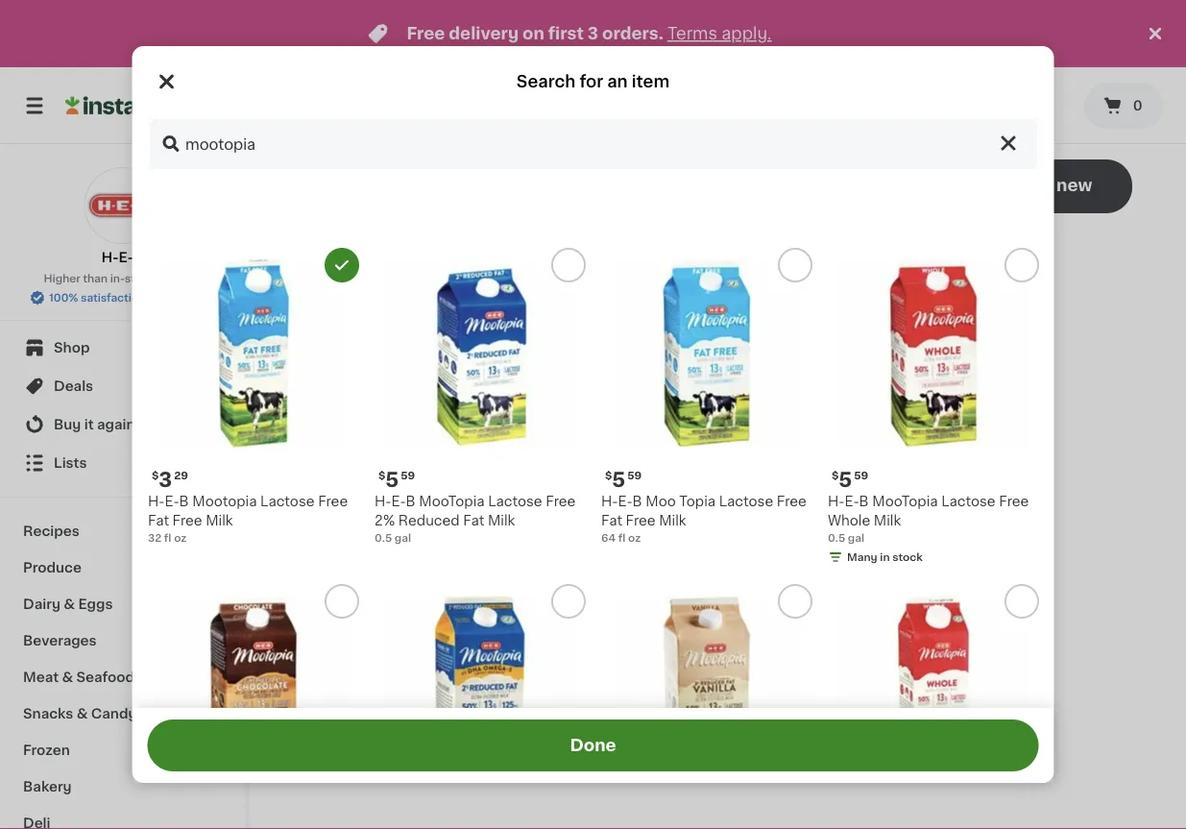 Task type: locate. For each thing, give the bounding box(es) containing it.
59 up you
[[627, 470, 642, 481]]

1 horizontal spatial fat
[[463, 514, 484, 528]]

0.5 down whole at the bottom right
[[828, 533, 845, 543]]

1 horizontal spatial oz
[[628, 533, 641, 543]]

create down topia
[[668, 529, 725, 545]]

here.
[[802, 487, 836, 501]]

unselect item image
[[333, 257, 350, 274]]

h-e-b moo topia lactose free fat free milk 64 fl oz
[[601, 495, 807, 543]]

meat & seafood link
[[12, 659, 234, 696]]

0 horizontal spatial $ 5 59
[[378, 469, 415, 490]]

first
[[549, 25, 584, 42]]

lactose inside h-e-b mootopia lactose free 2% reduced fat milk 0.5 gal
[[488, 495, 542, 508]]

h-e-b link
[[84, 167, 161, 267]]

0 horizontal spatial lists
[[54, 457, 87, 470]]

0 horizontal spatial mootopia
[[419, 495, 484, 508]]

shop link
[[12, 329, 234, 367]]

milk down 'moo'
[[659, 514, 686, 528]]

e- left you
[[618, 495, 632, 508]]

oz right 64
[[628, 533, 641, 543]]

fat right "reduced"
[[463, 514, 484, 528]]

3 lactose from the left
[[719, 495, 773, 508]]

1 horizontal spatial 5
[[612, 469, 625, 490]]

mootopia
[[419, 495, 484, 508], [872, 495, 938, 508]]

3 right first
[[588, 25, 599, 42]]

& for meat
[[62, 671, 73, 684]]

b inside h-e-b mootopia lactose free whole milk 0.5 gal
[[859, 495, 869, 508]]

b for h-e-b moo topia lactose free fat free milk 64 fl oz
[[632, 495, 642, 508]]

2%
[[374, 514, 395, 528]]

1 vertical spatial create
[[668, 529, 725, 545]]

lists link
[[12, 444, 234, 482]]

e- down $ 3 29
[[164, 495, 179, 508]]

None search field
[[148, 117, 1039, 171]]

3 $ from the left
[[605, 470, 612, 481]]

3 left 29
[[158, 469, 172, 490]]

fat inside h-e-b mootopia lactose free 2% reduced fat milk 0.5 gal
[[463, 514, 484, 528]]

h- up 64
[[601, 495, 618, 508]]

you
[[637, 487, 662, 501]]

milk inside h-e-b mootopia lactose free 2% reduced fat milk 0.5 gal
[[488, 514, 515, 528]]

b inside h-e-b mootopia lactose free 2% reduced fat milk 0.5 gal
[[406, 495, 415, 508]]

0.5 down 2%
[[374, 533, 392, 543]]

1 $ from the left
[[151, 470, 158, 481]]

$ up 2%
[[378, 470, 385, 481]]

1 horizontal spatial 0.5
[[828, 533, 845, 543]]

oz right 32
[[174, 533, 186, 543]]

0 horizontal spatial 0.5
[[374, 533, 392, 543]]

create new
[[994, 177, 1093, 194]]

0 button
[[1085, 83, 1164, 129]]

mootopia for milk
[[872, 495, 938, 508]]

will
[[712, 487, 734, 501]]

lists
[[54, 457, 87, 470], [601, 487, 633, 501]]

1 vertical spatial 3
[[158, 469, 172, 490]]

lists left you
[[601, 487, 633, 501]]

snacks & candy link
[[12, 696, 234, 732]]

buy it again
[[54, 418, 135, 432]]

h- up the higher than in-store prices on the left top
[[102, 251, 119, 264]]

milk down mootopia at the bottom left of the page
[[205, 514, 233, 528]]

3
[[588, 25, 599, 42], [158, 469, 172, 490]]

prices
[[156, 273, 190, 284]]

gal down whole at the bottom right
[[848, 533, 865, 543]]

mootopia inside h-e-b mootopia lactose free 2% reduced fat milk 0.5 gal
[[419, 495, 484, 508]]

in
[[880, 552, 890, 563]]

2 5 from the left
[[612, 469, 625, 490]]

milk
[[205, 514, 233, 528], [488, 514, 515, 528], [659, 514, 686, 528], [874, 514, 901, 528]]

create left new
[[994, 177, 1053, 194]]

1 mootopia from the left
[[419, 495, 484, 508]]

1 $ 5 59 from the left
[[378, 469, 415, 490]]

3 59 from the left
[[854, 470, 869, 481]]

2 horizontal spatial fat
[[601, 514, 622, 528]]

e- for h-e-b mootopia lactose free whole milk 0.5 gal
[[845, 495, 859, 508]]

b down 29
[[179, 495, 189, 508]]

59
[[401, 470, 415, 481], [627, 470, 642, 481], [854, 470, 869, 481]]

2 0.5 from the left
[[828, 533, 845, 543]]

0 horizontal spatial gal
[[394, 533, 411, 543]]

1 gal from the left
[[394, 533, 411, 543]]

$ 5 59 up whole at the bottom right
[[832, 469, 869, 490]]

1 fl from the left
[[164, 533, 171, 543]]

oz inside h-e-b moo topia lactose free fat free milk 64 fl oz
[[628, 533, 641, 543]]

whole
[[828, 514, 871, 528]]

produce
[[23, 561, 82, 575]]

1 horizontal spatial 59
[[627, 470, 642, 481]]

lists inside "link"
[[54, 457, 87, 470]]

1 horizontal spatial $ 5 59
[[605, 469, 642, 490]]

create
[[994, 177, 1053, 194], [668, 529, 725, 545]]

higher
[[44, 273, 80, 284]]

h- for h-e-b
[[102, 251, 119, 264]]

b inside h-e-b moo topia lactose free fat free milk 64 fl oz
[[632, 495, 642, 508]]

lists down buy in the left bottom of the page
[[54, 457, 87, 470]]

2 vertical spatial &
[[77, 707, 88, 721]]

1 fat from the left
[[148, 514, 169, 528]]

an
[[608, 74, 628, 90]]

e- up higher than in-store prices link
[[119, 251, 134, 264]]

0 vertical spatial create
[[994, 177, 1053, 194]]

mootopia
[[192, 495, 257, 508]]

$ for h-e-b moo topia lactose free fat free milk
[[605, 470, 612, 481]]

none search field inside "dialog"
[[148, 117, 1039, 171]]

59 for moo
[[627, 470, 642, 481]]

100%
[[49, 293, 78, 303]]

2 fat from the left
[[463, 514, 484, 528]]

59 up "reduced"
[[401, 470, 415, 481]]

2 lactose from the left
[[488, 495, 542, 508]]

h- inside h-e-b moo topia lactose free fat free milk 64 fl oz
[[601, 495, 618, 508]]

free
[[407, 25, 445, 42], [318, 495, 348, 508], [546, 495, 575, 508], [777, 495, 807, 508], [999, 495, 1029, 508], [172, 514, 202, 528], [626, 514, 656, 528]]

apply.
[[722, 25, 772, 42]]

2 $ 5 59 from the left
[[605, 469, 642, 490]]

lactose for 0.5
[[941, 495, 996, 508]]

1 horizontal spatial 3
[[588, 25, 599, 42]]

fl
[[164, 533, 171, 543], [618, 533, 626, 543]]

0 horizontal spatial 59
[[401, 470, 415, 481]]

1 vertical spatial &
[[62, 671, 73, 684]]

create inside button
[[994, 177, 1053, 194]]

mootopia for reduced
[[419, 495, 484, 508]]

b up whole at the bottom right
[[859, 495, 869, 508]]

3 fat from the left
[[601, 514, 622, 528]]

h- for h-e-b mootopia lactose free whole milk 0.5 gal
[[828, 495, 845, 508]]

5 right here.
[[839, 469, 852, 490]]

3 $ 5 59 from the left
[[832, 469, 869, 490]]

0.5 inside h-e-b mootopia lactose free 2% reduced fat milk 0.5 gal
[[374, 533, 392, 543]]

2 fl from the left
[[618, 533, 626, 543]]

0 horizontal spatial 3
[[158, 469, 172, 490]]

snacks
[[23, 707, 73, 721]]

terms
[[668, 25, 718, 42]]

h- inside h-e-b mootopia lactose free whole milk 0.5 gal
[[828, 495, 845, 508]]

frozen
[[23, 744, 70, 757]]

h- for h-e-b moo topia lactose free fat free milk 64 fl oz
[[601, 495, 618, 508]]

gal
[[394, 533, 411, 543], [848, 533, 865, 543]]

fat inside h-e-b moo topia lactose free fat free milk 64 fl oz
[[601, 514, 622, 528]]

lactose inside the h-e-b mootopia lactose free fat free milk 32 fl oz
[[260, 495, 314, 508]]

2 oz from the left
[[628, 533, 641, 543]]

h- for h-e-b mootopia lactose free fat free milk 32 fl oz
[[148, 495, 164, 508]]

5
[[385, 469, 399, 490], [612, 469, 625, 490], [839, 469, 852, 490]]

h- inside h-e-b mootopia lactose free 2% reduced fat milk 0.5 gal
[[374, 495, 391, 508]]

fl right 64
[[618, 533, 626, 543]]

milk right "reduced"
[[488, 514, 515, 528]]

0 horizontal spatial fat
[[148, 514, 169, 528]]

2 59 from the left
[[627, 470, 642, 481]]

fat up 32
[[148, 514, 169, 528]]

5 up 2%
[[385, 469, 399, 490]]

1 horizontal spatial create
[[994, 177, 1053, 194]]

0 horizontal spatial 5
[[385, 469, 399, 490]]

3 5 from the left
[[839, 469, 852, 490]]

1 oz from the left
[[174, 533, 186, 543]]

e- inside the h-e-b mootopia lactose free fat free milk 32 fl oz
[[164, 495, 179, 508]]

dairy & eggs link
[[12, 586, 234, 623]]

e- up 2%
[[391, 495, 406, 508]]

1 0.5 from the left
[[374, 533, 392, 543]]

1 horizontal spatial fl
[[618, 533, 626, 543]]

b left 'moo'
[[632, 495, 642, 508]]

1 milk from the left
[[205, 514, 233, 528]]

mootopia inside h-e-b mootopia lactose free whole milk 0.5 gal
[[872, 495, 938, 508]]

fat inside the h-e-b mootopia lactose free fat free milk 32 fl oz
[[148, 514, 169, 528]]

2 horizontal spatial 59
[[854, 470, 869, 481]]

lactose for fat
[[488, 495, 542, 508]]

b up "reduced"
[[406, 495, 415, 508]]

5 left you
[[612, 469, 625, 490]]

4 $ from the left
[[832, 470, 839, 481]]

4 milk from the left
[[874, 514, 901, 528]]

1 horizontal spatial mootopia
[[872, 495, 938, 508]]

lists for lists
[[54, 457, 87, 470]]

0 horizontal spatial oz
[[174, 533, 186, 543]]

0 vertical spatial 3
[[588, 25, 599, 42]]

2 horizontal spatial 5
[[839, 469, 852, 490]]

100% satisfaction guarantee button
[[30, 286, 215, 306]]

mootopia up stock
[[872, 495, 938, 508]]

fat up 64
[[601, 514, 622, 528]]

topia
[[679, 495, 716, 508]]

b
[[134, 251, 144, 264], [179, 495, 189, 508], [406, 495, 415, 508], [632, 495, 642, 508], [859, 495, 869, 508]]

e- inside h-e-b moo topia lactose free fat free milk 64 fl oz
[[618, 495, 632, 508]]

$ left 29
[[151, 470, 158, 481]]

2 mootopia from the left
[[872, 495, 938, 508]]

h- inside the h-e-b mootopia lactose free fat free milk 32 fl oz
[[148, 495, 164, 508]]

for
[[580, 74, 604, 90]]

lactose
[[260, 495, 314, 508], [488, 495, 542, 508], [719, 495, 773, 508], [941, 495, 996, 508]]

meat & seafood
[[23, 671, 135, 684]]

moo
[[646, 495, 676, 508]]

dialog
[[132, 46, 1055, 829]]

$ inside $ 3 29
[[151, 470, 158, 481]]

h-
[[102, 251, 119, 264], [148, 495, 164, 508], [374, 495, 391, 508], [601, 495, 618, 508], [828, 495, 845, 508]]

milk up in
[[874, 514, 901, 528]]

b up store
[[134, 251, 144, 264]]

service type group
[[741, 87, 948, 124]]

terms apply. link
[[668, 25, 772, 42]]

mootopia up "reduced"
[[419, 495, 484, 508]]

on
[[523, 25, 545, 42]]

deals
[[54, 380, 93, 393]]

& left candy
[[77, 707, 88, 721]]

1 lactose from the left
[[260, 495, 314, 508]]

4 lactose from the left
[[941, 495, 996, 508]]

fl right 32
[[164, 533, 171, 543]]

product group containing 3
[[148, 248, 359, 546]]

0 horizontal spatial fl
[[164, 533, 171, 543]]

0 horizontal spatial create
[[668, 529, 725, 545]]

&
[[64, 598, 75, 611], [62, 671, 73, 684], [77, 707, 88, 721]]

b for h-e-b mootopia lactose free whole milk 0.5 gal
[[859, 495, 869, 508]]

$ 5 59 up 2%
[[378, 469, 415, 490]]

0 vertical spatial &
[[64, 598, 75, 611]]

e-
[[119, 251, 134, 264], [164, 495, 179, 508], [391, 495, 406, 508], [618, 495, 632, 508], [845, 495, 859, 508]]

b for h-e-b mootopia lactose free 2% reduced fat milk 0.5 gal
[[406, 495, 415, 508]]

5 for h-e-b mootopia lactose free 2% reduced fat milk
[[385, 469, 399, 490]]

done
[[570, 738, 617, 754]]

h- up whole at the bottom right
[[828, 495, 845, 508]]

$ for h-e-b mootopia lactose free whole milk
[[832, 470, 839, 481]]

3 inside limited time offer region
[[588, 25, 599, 42]]

2 gal from the left
[[848, 533, 865, 543]]

59 up whole at the bottom right
[[854, 470, 869, 481]]

e- inside h-e-b mootopia lactose free 2% reduced fat milk 0.5 gal
[[391, 495, 406, 508]]

Search H-E-B... field
[[148, 117, 1039, 171]]

$ up here.
[[832, 470, 839, 481]]

& right meat
[[62, 671, 73, 684]]

h- down $ 3 29
[[148, 495, 164, 508]]

2 milk from the left
[[488, 514, 515, 528]]

b inside the h-e-b mootopia lactose free fat free milk 32 fl oz
[[179, 495, 189, 508]]

1 horizontal spatial lists
[[601, 487, 633, 501]]

1 vertical spatial lists
[[601, 487, 633, 501]]

$ for h-e-b mootopia lactose free fat free milk
[[151, 470, 158, 481]]

e- up whole at the bottom right
[[845, 495, 859, 508]]

& left eggs
[[64, 598, 75, 611]]

many in stock
[[847, 552, 923, 563]]

$ up 64
[[605, 470, 612, 481]]

1 59 from the left
[[401, 470, 415, 481]]

oz
[[174, 533, 186, 543], [628, 533, 641, 543]]

h-e-b mootopia lactose free whole milk 0.5 gal
[[828, 495, 1029, 543]]

$
[[151, 470, 158, 481], [378, 470, 385, 481], [605, 470, 612, 481], [832, 470, 839, 481]]

lactose inside h-e-b mootopia lactose free whole milk 0.5 gal
[[941, 495, 996, 508]]

$ 5 59 up 64
[[605, 469, 642, 490]]

gal down 2%
[[394, 533, 411, 543]]

h- up 2%
[[374, 495, 391, 508]]

h- for h-e-b mootopia lactose free 2% reduced fat milk 0.5 gal
[[374, 495, 391, 508]]

0 vertical spatial lists
[[54, 457, 87, 470]]

product group
[[148, 248, 359, 546], [374, 248, 586, 546], [601, 248, 813, 546], [828, 248, 1039, 569], [148, 584, 359, 829], [374, 584, 586, 829], [601, 584, 813, 829], [828, 584, 1039, 829]]

orders.
[[603, 25, 664, 42]]

gal inside h-e-b mootopia lactose free whole milk 0.5 gal
[[848, 533, 865, 543]]

3 milk from the left
[[659, 514, 686, 528]]

$ 5 59 for moo
[[605, 469, 642, 490]]

2 $ from the left
[[378, 470, 385, 481]]

None search field
[[275, 79, 724, 133]]

e- inside h-e-b mootopia lactose free whole milk 0.5 gal
[[845, 495, 859, 508]]

1 horizontal spatial gal
[[848, 533, 865, 543]]

create a list link
[[668, 527, 769, 548]]

create
[[666, 487, 709, 501]]

1 5 from the left
[[385, 469, 399, 490]]

2 horizontal spatial $ 5 59
[[832, 469, 869, 490]]



Task type: describe. For each thing, give the bounding box(es) containing it.
e- for h-e-b
[[119, 251, 134, 264]]

snacks & candy
[[23, 707, 137, 721]]

5 for h-e-b moo topia lactose free fat free milk
[[612, 469, 625, 490]]

a
[[729, 529, 739, 545]]

item
[[632, 74, 670, 90]]

h-e-b logo image
[[84, 167, 161, 244]]

lactose inside h-e-b moo topia lactose free fat free milk 64 fl oz
[[719, 495, 773, 508]]

0.5 inside h-e-b mootopia lactose free whole milk 0.5 gal
[[828, 533, 845, 543]]

fl inside the h-e-b mootopia lactose free fat free milk 32 fl oz
[[164, 533, 171, 543]]

h-e-b mootopia lactose free 2% reduced fat milk 0.5 gal
[[374, 495, 575, 543]]

eggs
[[78, 598, 113, 611]]

bakery link
[[12, 769, 234, 805]]

milk inside h-e-b mootopia lactose free whole milk 0.5 gal
[[874, 514, 901, 528]]

dialog containing 3
[[132, 46, 1055, 829]]

milk inside h-e-b moo topia lactose free fat free milk 64 fl oz
[[659, 514, 686, 528]]

dairy
[[23, 598, 60, 611]]

dairy & eggs
[[23, 598, 113, 611]]

free inside limited time offer region
[[407, 25, 445, 42]]

5 for h-e-b mootopia lactose free whole milk
[[839, 469, 852, 490]]

100% satisfaction guarantee
[[49, 293, 204, 303]]

free inside h-e-b mootopia lactose free 2% reduced fat milk 0.5 gal
[[546, 495, 575, 508]]

b for h-e-b
[[134, 251, 144, 264]]

be
[[737, 487, 755, 501]]

create new button
[[954, 160, 1133, 213]]

lists you create will be saved here.
[[601, 487, 836, 501]]

than
[[83, 273, 108, 284]]

59 for mootopia
[[401, 470, 415, 481]]

buy it again link
[[12, 406, 234, 444]]

satisfaction
[[81, 293, 145, 303]]

new
[[1057, 177, 1093, 194]]

free inside h-e-b mootopia lactose free whole milk 0.5 gal
[[999, 495, 1029, 508]]

delivery
[[449, 25, 519, 42]]

it
[[84, 418, 94, 432]]

create for create a list
[[668, 529, 725, 545]]

29
[[174, 470, 188, 481]]

deals link
[[12, 367, 234, 406]]

fl inside h-e-b moo topia lactose free fat free milk 64 fl oz
[[618, 533, 626, 543]]

candy
[[91, 707, 137, 721]]

$ for h-e-b mootopia lactose free 2% reduced fat milk
[[378, 470, 385, 481]]

oz inside the h-e-b mootopia lactose free fat free milk 32 fl oz
[[174, 533, 186, 543]]

free delivery on first 3 orders. terms apply.
[[407, 25, 772, 42]]

$ 5 59 for mootopia
[[378, 469, 415, 490]]

e- for h-e-b mootopia lactose free 2% reduced fat milk 0.5 gal
[[391, 495, 406, 508]]

recipes
[[23, 525, 80, 538]]

bakery
[[23, 780, 72, 794]]

lists for lists you create will be saved here.
[[601, 487, 633, 501]]

h-e-b
[[102, 251, 144, 264]]

limited time offer region
[[0, 0, 1145, 67]]

higher than in-store prices link
[[44, 271, 201, 286]]

shop
[[54, 341, 90, 355]]

frozen link
[[12, 732, 234, 769]]

search
[[517, 74, 576, 90]]

create a list
[[668, 529, 769, 545]]

search for an item
[[517, 74, 670, 90]]

reduced
[[398, 514, 460, 528]]

recipes link
[[12, 513, 234, 550]]

again
[[97, 418, 135, 432]]

milk inside the h-e-b mootopia lactose free fat free milk 32 fl oz
[[205, 514, 233, 528]]

b for h-e-b mootopia lactose free fat free milk 32 fl oz
[[179, 495, 189, 508]]

seafood
[[76, 671, 135, 684]]

stock
[[893, 552, 923, 563]]

e- for h-e-b mootopia lactose free fat free milk 32 fl oz
[[164, 495, 179, 508]]

list
[[743, 529, 769, 545]]

buy
[[54, 418, 81, 432]]

guarantee
[[148, 293, 204, 303]]

create for create new
[[994, 177, 1053, 194]]

64
[[601, 533, 616, 543]]

done button
[[148, 720, 1039, 772]]

instacart logo image
[[65, 94, 181, 117]]

32
[[148, 533, 161, 543]]

& for snacks
[[77, 707, 88, 721]]

in-
[[110, 273, 125, 284]]

saved
[[758, 487, 798, 501]]

$ 3 29
[[151, 469, 188, 490]]

meat
[[23, 671, 59, 684]]

e- for h-e-b moo topia lactose free fat free milk 64 fl oz
[[618, 495, 632, 508]]

produce link
[[12, 550, 234, 586]]

higher than in-store prices
[[44, 273, 190, 284]]

0
[[1134, 99, 1143, 112]]

h-e-b mootopia lactose free fat free milk 32 fl oz
[[148, 495, 348, 543]]

many
[[847, 552, 878, 563]]

gal inside h-e-b mootopia lactose free 2% reduced fat milk 0.5 gal
[[394, 533, 411, 543]]

lactose for milk
[[260, 495, 314, 508]]

& for dairy
[[64, 598, 75, 611]]

beverages
[[23, 634, 97, 648]]

store
[[125, 273, 153, 284]]

beverages link
[[12, 623, 234, 659]]



Task type: vqa. For each thing, say whether or not it's contained in the screenshot.
B inside H-E-B Mootopia Lactose Free Fat Free Milk 32 fl oz
yes



